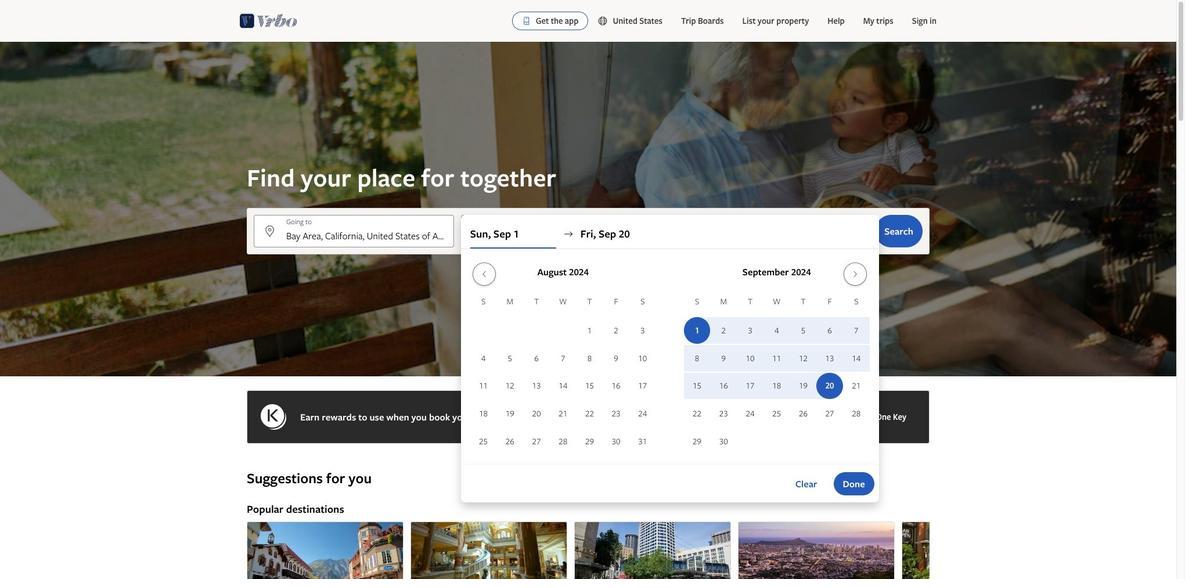 Task type: vqa. For each thing, say whether or not it's contained in the screenshot.
We
no



Task type: locate. For each thing, give the bounding box(es) containing it.
main content
[[0, 42, 1177, 579]]

september 2024 element
[[684, 295, 870, 456]]

previous month image
[[478, 270, 492, 279]]

leavenworth featuring a small town or village and street scenes image
[[247, 522, 404, 579]]

las vegas featuring interior views image
[[411, 522, 568, 579]]

next month image
[[849, 270, 863, 279]]

application
[[470, 258, 870, 456]]

august 2024 element
[[470, 295, 656, 456]]

directional image
[[563, 229, 574, 239]]



Task type: describe. For each thing, give the bounding box(es) containing it.
show next card image
[[923, 565, 937, 574]]

application inside wizard region
[[470, 258, 870, 456]]

recently viewed region
[[240, 451, 937, 469]]

vrbo logo image
[[240, 12, 298, 30]]

small image
[[598, 16, 613, 26]]

makiki - lower punchbowl - tantalus showing landscape views, a sunset and a city image
[[738, 522, 895, 579]]

gastown showing signage, street scenes and outdoor eating image
[[902, 522, 1059, 579]]

download the app button image
[[522, 16, 531, 26]]

show previous card image
[[240, 565, 254, 574]]

downtown seattle featuring a skyscraper, a city and street scenes image
[[575, 522, 731, 579]]

wizard region
[[0, 42, 1177, 502]]



